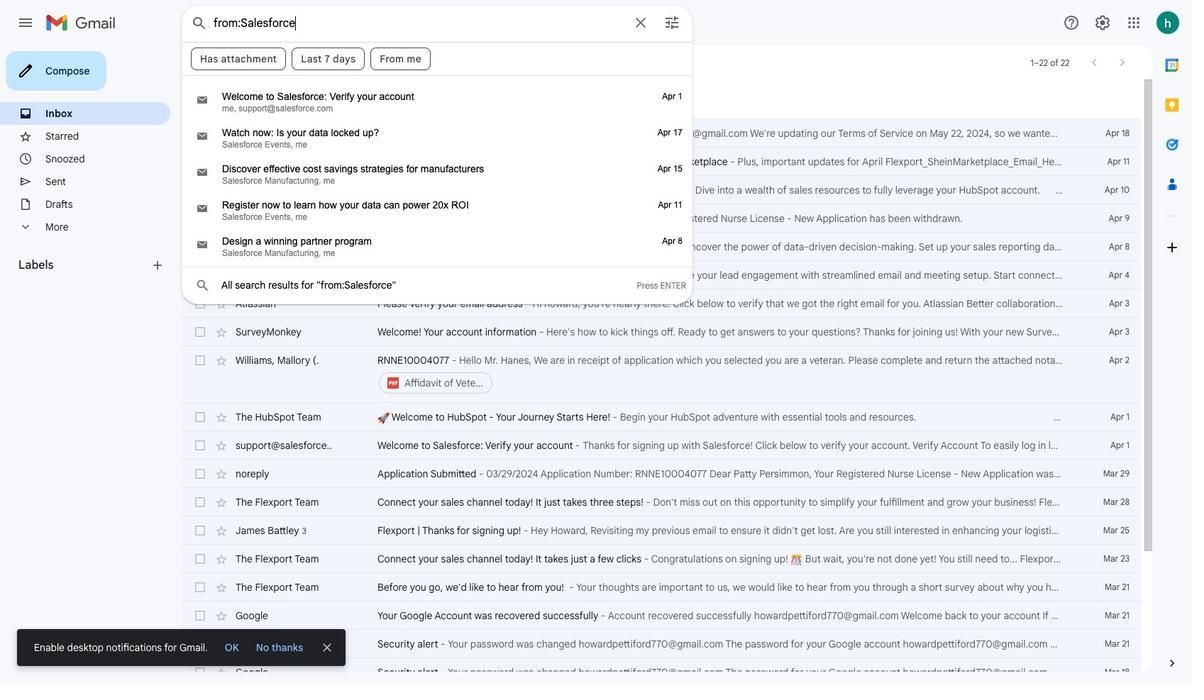 Task type: describe. For each thing, give the bounding box(es) containing it.
clear search image
[[627, 9, 655, 37]]

8 row from the top
[[182, 318, 1141, 346]]

apr 17, 2024, 8:27 am element
[[658, 128, 683, 138]]

18 row from the top
[[182, 630, 1141, 659]]

3 row from the top
[[182, 176, 1141, 204]]

salesforce manufacturing, me element for apr 15, 2024, 11:19 am "element"
[[222, 176, 637, 186]]

14 row from the top
[[182, 517, 1141, 545]]

0 horizontal spatial tab list
[[182, 79, 1141, 119]]

advanced search options image
[[658, 9, 686, 37]]

gmail image
[[45, 9, 123, 37]]

2 row from the top
[[182, 148, 1141, 176]]

welcome to salesforce: verify your account element
[[222, 91, 637, 102]]

🎊 image
[[791, 554, 803, 566]]

Search mail text field
[[214, 16, 624, 31]]

1 row from the top
[[182, 119, 1141, 148]]

17 row from the top
[[182, 602, 1141, 630]]

search refinement toolbar list box
[[182, 42, 692, 75]]

🌟 image
[[378, 270, 390, 282]]

search mail image
[[187, 11, 212, 36]]

1 horizontal spatial tab list
[[1153, 45, 1192, 632]]

me, support@salesforce.com element
[[222, 104, 637, 114]]

apr 1, 2024, 12:48 pm element
[[662, 92, 683, 102]]

9 row from the top
[[182, 346, 1141, 403]]

11 row from the top
[[182, 432, 1141, 460]]

12 row from the top
[[182, 460, 1141, 488]]

5 row from the top
[[182, 233, 1141, 261]]

🚀 image
[[378, 412, 390, 424]]

primary tab
[[182, 79, 360, 119]]

6 row from the top
[[182, 261, 1141, 290]]

19 row from the top
[[182, 659, 1141, 684]]

support image
[[1063, 14, 1080, 31]]

cell inside row
[[378, 353, 1070, 396]]



Task type: vqa. For each thing, say whether or not it's contained in the screenshot.
writing suggestions on 'radio'
no



Task type: locate. For each thing, give the bounding box(es) containing it.
1 salesforce events, me element from the top
[[222, 140, 637, 150]]

apr 8, 2024, 11:20 am element
[[662, 236, 683, 246]]

None search field
[[182, 6, 693, 305]]

salesforce manufacturing, me element
[[222, 176, 637, 186], [222, 248, 637, 258]]

heading
[[18, 258, 150, 273]]

None checkbox
[[193, 297, 207, 311], [193, 353, 207, 368], [193, 467, 207, 481], [193, 524, 207, 538], [193, 609, 207, 623], [193, 297, 207, 311], [193, 353, 207, 368], [193, 467, 207, 481], [193, 524, 207, 538], [193, 609, 207, 623]]

tab list
[[1153, 45, 1192, 632], [182, 79, 1141, 119]]

7 row from the top
[[182, 290, 1141, 318]]

main menu image
[[17, 14, 34, 31]]

salesforce events, me element
[[222, 140, 637, 150], [222, 212, 637, 222]]

15 row from the top
[[182, 545, 1141, 574]]

13 row from the top
[[182, 488, 1141, 517]]

0 vertical spatial salesforce events, me element
[[222, 140, 637, 150]]

10 row from the top
[[182, 403, 1141, 432]]

settings image
[[1095, 14, 1112, 31]]

4 row from the top
[[182, 204, 1141, 233]]

None checkbox
[[193, 325, 207, 339], [193, 410, 207, 424], [193, 439, 207, 453], [193, 495, 207, 510], [193, 552, 207, 566], [193, 581, 207, 595], [193, 325, 207, 339], [193, 410, 207, 424], [193, 439, 207, 453], [193, 495, 207, 510], [193, 552, 207, 566], [193, 581, 207, 595]]

1 vertical spatial salesforce manufacturing, me element
[[222, 248, 637, 258]]

2 salesforce manufacturing, me element from the top
[[222, 248, 637, 258]]

apr 15, 2024, 11:19 am element
[[658, 164, 683, 174]]

main content
[[182, 79, 1141, 684]]

1 salesforce manufacturing, me element from the top
[[222, 176, 637, 186]]

salesforce events, me element for apr 17, 2024, 8:27 am element
[[222, 140, 637, 150]]

promotions tab
[[361, 79, 540, 119]]

salesforce manufacturing, me element for apr 8, 2024, 11:20 am element
[[222, 248, 637, 258]]

salesforce manufacturing, me element down register now to learn how your data can power 20x roi element
[[222, 248, 637, 258]]

salesforce events, me element down register now to learn how your data can power 20x roi element
[[222, 212, 637, 222]]

row
[[182, 119, 1141, 148], [182, 148, 1141, 176], [182, 176, 1141, 204], [182, 204, 1141, 233], [182, 233, 1141, 261], [182, 261, 1141, 290], [182, 290, 1141, 318], [182, 318, 1141, 346], [182, 346, 1141, 403], [182, 403, 1141, 432], [182, 432, 1141, 460], [182, 460, 1141, 488], [182, 488, 1141, 517], [182, 517, 1141, 545], [182, 545, 1141, 574], [182, 574, 1141, 602], [182, 602, 1141, 630], [182, 630, 1141, 659], [182, 659, 1141, 684]]

salesforce events, me element for apr 11, 2024, 10:50 am element
[[222, 212, 637, 222]]

refresh image
[[236, 55, 250, 70]]

navigation
[[0, 45, 182, 684]]

salesforce events, me element up discover effective cost savings strategies for manufacturers element
[[222, 140, 637, 150]]

0 vertical spatial salesforce manufacturing, me element
[[222, 176, 637, 186]]

salesforce manufacturing, me element down discover effective cost savings strategies for manufacturers element
[[222, 176, 637, 186]]

16 row from the top
[[182, 574, 1141, 602]]

discover effective cost savings strategies for manufacturers element
[[222, 163, 637, 175]]

apr 11, 2024, 10:50 am element
[[658, 200, 683, 210]]

1 vertical spatial salesforce events, me element
[[222, 212, 637, 222]]

list box
[[182, 81, 692, 293]]

register now to learn how your data can power 20x roi element
[[222, 199, 637, 211]]

cell
[[378, 353, 1070, 396]]

alert
[[17, 33, 1170, 667]]

2 salesforce events, me element from the top
[[222, 212, 637, 222]]



